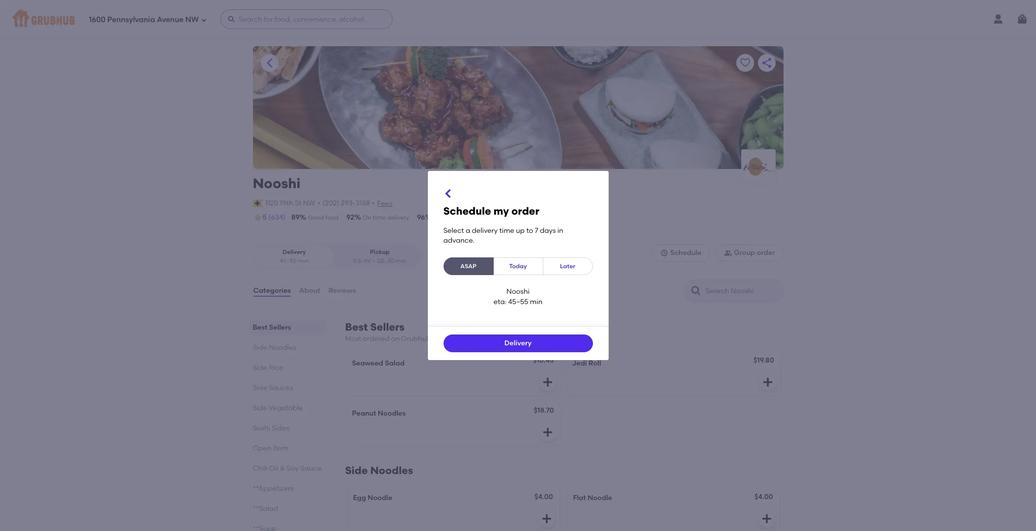 Task type: locate. For each thing, give the bounding box(es) containing it.
best inside best sellers tab
[[253, 323, 268, 332]]

option group
[[253, 244, 421, 269]]

svg image
[[201, 17, 207, 23], [443, 188, 454, 200], [661, 249, 669, 257], [542, 377, 554, 388], [762, 377, 774, 388], [541, 513, 553, 525]]

sellers inside best sellers most ordered on grubhub
[[371, 321, 405, 333]]

1 horizontal spatial time
[[500, 227, 515, 235]]

nooshi inside nooshi eta: 45–55 min
[[507, 288, 530, 296]]

time right on
[[373, 214, 386, 221]]

0 horizontal spatial nooshi
[[253, 175, 301, 192]]

min
[[298, 257, 309, 264], [396, 257, 407, 264], [530, 298, 543, 306]]

nooshi up 1120
[[253, 175, 301, 192]]

1 vertical spatial delivery
[[505, 339, 532, 347]]

2 $4.00 from the left
[[755, 493, 773, 502]]

nw inside main navigation navigation
[[185, 15, 199, 24]]

1 vertical spatial nw
[[303, 199, 315, 207]]

side noodles
[[253, 344, 296, 352], [345, 465, 413, 477]]

side noodles inside the side noodles tab
[[253, 344, 296, 352]]

1 vertical spatial schedule
[[671, 249, 702, 257]]

delivery down fees 'button'
[[387, 214, 409, 221]]

sellers inside tab
[[269, 323, 291, 332]]

0 vertical spatial nw
[[185, 15, 199, 24]]

1 horizontal spatial nw
[[303, 199, 315, 207]]

best inside best sellers most ordered on grubhub
[[345, 321, 368, 333]]

noodle right 'flat'
[[588, 494, 613, 503]]

side noodles tab
[[253, 343, 322, 353]]

side up side rice
[[253, 344, 267, 352]]

oil
[[269, 465, 278, 473]]

delivery
[[283, 249, 306, 256], [505, 339, 532, 347]]

best up the side noodles tab
[[253, 323, 268, 332]]

time left up at the top of page
[[500, 227, 515, 235]]

sellers up the on
[[371, 321, 405, 333]]

$19.80
[[754, 357, 774, 365]]

1600 pennsylvania avenue nw
[[89, 15, 199, 24]]

45–55 up categories
[[280, 257, 297, 264]]

0 horizontal spatial delivery
[[387, 214, 409, 221]]

•
[[318, 199, 321, 207], [372, 199, 375, 207], [373, 257, 375, 264]]

side up egg
[[345, 465, 368, 477]]

order for group order
[[757, 249, 775, 257]]

peanut
[[352, 410, 376, 418]]

pickup
[[370, 249, 390, 256]]

noodle for flat noodle
[[588, 494, 613, 503]]

side noodles up egg noodle
[[345, 465, 413, 477]]

**salad tab
[[253, 504, 322, 514]]

0 horizontal spatial noodle
[[368, 494, 393, 503]]

egg
[[353, 494, 366, 503]]

best for best sellers most ordered on grubhub
[[345, 321, 368, 333]]

schedule for schedule
[[671, 249, 702, 257]]

0 vertical spatial side noodles
[[253, 344, 296, 352]]

0 vertical spatial delivery
[[283, 249, 306, 256]]

noodles
[[269, 344, 296, 352], [378, 410, 406, 418], [370, 465, 413, 477]]

$4.00
[[535, 493, 553, 502], [755, 493, 773, 502]]

delivery down eta:
[[505, 339, 532, 347]]

delivery 45–55 min
[[280, 249, 309, 264]]

0 horizontal spatial delivery
[[283, 249, 306, 256]]

0 vertical spatial nooshi
[[253, 175, 301, 192]]

tab
[[253, 524, 322, 531]]

side left sauces at the left bottom of page
[[253, 384, 267, 392]]

roll
[[589, 359, 601, 368]]

min right the 20–30
[[396, 257, 407, 264]]

$4.00 for egg noodle
[[535, 493, 553, 502]]

1 horizontal spatial min
[[396, 257, 407, 264]]

svg image
[[1017, 13, 1029, 25], [227, 15, 235, 23], [542, 427, 554, 439], [761, 513, 773, 525]]

side vegetable
[[253, 404, 303, 412]]

delivery
[[387, 214, 409, 221], [472, 227, 498, 235]]

0 vertical spatial time
[[373, 214, 386, 221]]

1 horizontal spatial schedule
[[671, 249, 702, 257]]

0 horizontal spatial order
[[457, 214, 472, 221]]

sellers up the side noodles tab
[[269, 323, 291, 332]]

fees button
[[377, 198, 393, 209]]

delivery inside button
[[505, 339, 532, 347]]

sushi sides
[[253, 424, 290, 433]]

noodles right 'peanut'
[[378, 410, 406, 418]]

on time delivery
[[363, 214, 409, 221]]

delivery for delivery
[[505, 339, 532, 347]]

open item tab
[[253, 443, 322, 454]]

sides
[[272, 424, 290, 433]]

order up a
[[457, 214, 472, 221]]

1 horizontal spatial delivery
[[472, 227, 498, 235]]

1 horizontal spatial delivery
[[505, 339, 532, 347]]

order for correct order
[[457, 214, 472, 221]]

19th
[[280, 199, 293, 207]]

1 horizontal spatial nooshi
[[507, 288, 530, 296]]

categories button
[[253, 273, 292, 309]]

0 horizontal spatial time
[[373, 214, 386, 221]]

0 horizontal spatial side noodles
[[253, 344, 296, 352]]

time
[[373, 214, 386, 221], [500, 227, 515, 235]]

jedi
[[572, 359, 587, 368]]

delivery down the 89
[[283, 249, 306, 256]]

side rice tab
[[253, 363, 322, 373]]

search icon image
[[690, 285, 702, 297]]

• left (202)
[[318, 199, 321, 207]]

1 horizontal spatial 45–55
[[508, 298, 529, 306]]

0 horizontal spatial $4.00
[[535, 493, 553, 502]]

min inside pickup 0.6 mi • 20–30 min
[[396, 257, 407, 264]]

nw inside button
[[303, 199, 315, 207]]

side left rice on the left of page
[[253, 364, 267, 372]]

order
[[512, 205, 540, 217], [457, 214, 472, 221], [757, 249, 775, 257]]

• right mi
[[373, 257, 375, 264]]

schedule inside button
[[671, 249, 702, 257]]

categories
[[253, 287, 291, 295]]

(202) 293-3138 button
[[323, 198, 370, 208]]

today
[[509, 263, 527, 270]]

1 vertical spatial nooshi
[[507, 288, 530, 296]]

item
[[273, 444, 288, 453]]

delivery for schedule my order
[[472, 227, 498, 235]]

noodle
[[368, 494, 393, 503], [588, 494, 613, 503]]

2 horizontal spatial min
[[530, 298, 543, 306]]

nw
[[185, 15, 199, 24], [303, 199, 315, 207]]

svg image inside main navigation navigation
[[201, 17, 207, 23]]

nw for 1600 pennsylvania avenue nw
[[185, 15, 199, 24]]

chili oil & soy sauce
[[253, 465, 322, 473]]

nooshi
[[253, 175, 301, 192], [507, 288, 530, 296]]

group
[[734, 249, 756, 257]]

sushi sides tab
[[253, 423, 322, 434]]

schedule up search icon
[[671, 249, 702, 257]]

3138
[[356, 199, 370, 207]]

7
[[535, 227, 539, 235]]

save this restaurant button
[[737, 54, 754, 72]]

2 noodle from the left
[[588, 494, 613, 503]]

noodles up side rice tab
[[269, 344, 296, 352]]

5
[[263, 213, 267, 222]]

293-
[[341, 199, 356, 207]]

(202)
[[323, 199, 339, 207]]

option group containing delivery 45–55 min
[[253, 244, 421, 269]]

best up most
[[345, 321, 368, 333]]

1 horizontal spatial side noodles
[[345, 465, 413, 477]]

nooshi up eta:
[[507, 288, 530, 296]]

side for the side noodles tab
[[253, 344, 267, 352]]

order right 'group' in the right of the page
[[757, 249, 775, 257]]

best
[[345, 321, 368, 333], [253, 323, 268, 332]]

• inside pickup 0.6 mi • 20–30 min
[[373, 257, 375, 264]]

1 vertical spatial side noodles
[[345, 465, 413, 477]]

1 noodle from the left
[[368, 494, 393, 503]]

sellers for best sellers most ordered on grubhub
[[371, 321, 405, 333]]

0 vertical spatial 45–55
[[280, 257, 297, 264]]

best sellers tab
[[253, 322, 322, 333]]

min inside nooshi eta: 45–55 min
[[530, 298, 543, 306]]

rice
[[269, 364, 283, 372]]

2 horizontal spatial order
[[757, 249, 775, 257]]

**appetizers tab
[[253, 484, 322, 494]]

delivery inside delivery 45–55 min
[[283, 249, 306, 256]]

1 vertical spatial time
[[500, 227, 515, 235]]

1 horizontal spatial noodle
[[588, 494, 613, 503]]

0 horizontal spatial best
[[253, 323, 268, 332]]

0 vertical spatial noodles
[[269, 344, 296, 352]]

1 vertical spatial 45–55
[[508, 298, 529, 306]]

select a delivery time up to 7 days in advance.
[[444, 227, 564, 245]]

side
[[253, 344, 267, 352], [253, 364, 267, 372], [253, 384, 267, 392], [253, 404, 267, 412], [345, 465, 368, 477]]

schedule for schedule my order
[[444, 205, 491, 217]]

side rice
[[253, 364, 283, 372]]

min up about
[[298, 257, 309, 264]]

on
[[391, 335, 400, 343]]

0 horizontal spatial sellers
[[269, 323, 291, 332]]

schedule
[[444, 205, 491, 217], [671, 249, 702, 257]]

good
[[308, 214, 324, 221]]

96
[[417, 213, 425, 222]]

nooshi for nooshi
[[253, 175, 301, 192]]

sauce
[[300, 465, 322, 473]]

0 horizontal spatial nw
[[185, 15, 199, 24]]

egg noodle
[[353, 494, 393, 503]]

order up to
[[512, 205, 540, 217]]

delivery right a
[[472, 227, 498, 235]]

0 horizontal spatial min
[[298, 257, 309, 264]]

side up "sushi"
[[253, 404, 267, 412]]

1 $4.00 from the left
[[535, 493, 553, 502]]

schedule button
[[652, 244, 710, 262]]

1600
[[89, 15, 106, 24]]

sellers
[[371, 321, 405, 333], [269, 323, 291, 332]]

nw right avenue
[[185, 15, 199, 24]]

delivery for delivery 45–55 min
[[283, 249, 306, 256]]

noodles up egg noodle
[[370, 465, 413, 477]]

later button
[[543, 258, 593, 275]]

noodle for egg noodle
[[368, 494, 393, 503]]

best for best sellers
[[253, 323, 268, 332]]

0 vertical spatial delivery
[[387, 214, 409, 221]]

min right eta:
[[530, 298, 543, 306]]

side inside tab
[[253, 344, 267, 352]]

up
[[516, 227, 525, 235]]

0 vertical spatial schedule
[[444, 205, 491, 217]]

nw right st
[[303, 199, 315, 207]]

open item
[[253, 444, 288, 453]]

1 horizontal spatial best
[[345, 321, 368, 333]]

nooshi logo image
[[741, 155, 776, 178]]

noodle right egg
[[368, 494, 393, 503]]

1 horizontal spatial $4.00
[[755, 493, 773, 502]]

pennsylvania
[[107, 15, 155, 24]]

open
[[253, 444, 272, 453]]

45–55
[[280, 257, 297, 264], [508, 298, 529, 306]]

delivery inside select a delivery time up to 7 days in advance.
[[472, 227, 498, 235]]

• (202) 293-3138 • fees
[[318, 199, 393, 208]]

in
[[558, 227, 564, 235]]

order inside 'button'
[[757, 249, 775, 257]]

0 horizontal spatial 45–55
[[280, 257, 297, 264]]

peanut noodles
[[352, 410, 406, 418]]

45–55 right eta:
[[508, 298, 529, 306]]

1 horizontal spatial sellers
[[371, 321, 405, 333]]

mi
[[364, 257, 371, 264]]

1 vertical spatial delivery
[[472, 227, 498, 235]]

0 horizontal spatial schedule
[[444, 205, 491, 217]]

schedule up a
[[444, 205, 491, 217]]

side noodles up rice on the left of page
[[253, 344, 296, 352]]



Task type: describe. For each thing, give the bounding box(es) containing it.
side for side vegetable tab
[[253, 404, 267, 412]]

about
[[299, 287, 320, 295]]

ordered
[[363, 335, 390, 343]]

group order
[[734, 249, 775, 257]]

days
[[540, 227, 556, 235]]

jedi roll
[[572, 359, 601, 368]]

1120 19th st nw button
[[265, 198, 316, 209]]

my
[[494, 205, 509, 217]]

89
[[291, 213, 300, 222]]

20–30
[[377, 257, 395, 264]]

salad
[[385, 359, 405, 368]]

min inside delivery 45–55 min
[[298, 257, 309, 264]]

$10.45
[[533, 357, 554, 365]]

1120
[[265, 199, 278, 207]]

subscription pass image
[[253, 199, 263, 207]]

45–55 inside nooshi eta: 45–55 min
[[508, 298, 529, 306]]

pickup 0.6 mi • 20–30 min
[[353, 249, 407, 264]]

45–55 inside delivery 45–55 min
[[280, 257, 297, 264]]

best sellers
[[253, 323, 291, 332]]

asap button
[[444, 258, 494, 275]]

eta:
[[494, 298, 507, 306]]

grubhub
[[401, 335, 431, 343]]

nooshi eta: 45–55 min
[[494, 288, 543, 306]]

Search Nooshi search field
[[705, 287, 780, 296]]

main navigation navigation
[[0, 0, 1037, 38]]

soy
[[287, 465, 299, 473]]

asap
[[461, 263, 477, 270]]

most
[[345, 335, 361, 343]]

1 vertical spatial noodles
[[378, 410, 406, 418]]

caret left icon image
[[264, 57, 276, 69]]

side vegetable tab
[[253, 403, 322, 413]]

to
[[527, 227, 533, 235]]

nooshi for nooshi eta: 45–55 min
[[507, 288, 530, 296]]

schedule my order
[[444, 205, 540, 217]]

correct order
[[434, 214, 472, 221]]

0.6
[[353, 257, 362, 264]]

$18.70
[[534, 407, 554, 415]]

reviews button
[[328, 273, 356, 309]]

group order button
[[716, 244, 784, 262]]

reviews
[[329, 287, 356, 295]]

a
[[466, 227, 470, 235]]

food
[[326, 214, 339, 221]]

people icon image
[[724, 249, 732, 257]]

today button
[[493, 258, 543, 275]]

fees
[[377, 199, 393, 208]]

side for side rice tab
[[253, 364, 267, 372]]

chili oil & soy sauce tab
[[253, 464, 322, 474]]

flat noodle
[[573, 494, 613, 503]]

• right 3138 at top
[[372, 199, 375, 207]]

noodles inside tab
[[269, 344, 296, 352]]

seaweed salad
[[352, 359, 405, 368]]

good food
[[308, 214, 339, 221]]

**salad
[[253, 505, 278, 513]]

sushi
[[253, 424, 270, 433]]

correct
[[434, 214, 456, 221]]

(634)
[[269, 213, 286, 222]]

**appetizers
[[253, 485, 294, 493]]

sauces
[[269, 384, 293, 392]]

delivery button
[[444, 335, 593, 352]]

st
[[295, 199, 302, 207]]

1120 19th st nw
[[265, 199, 315, 207]]

sellers for best sellers
[[269, 323, 291, 332]]

later
[[560, 263, 576, 270]]

time inside select a delivery time up to 7 days in advance.
[[500, 227, 515, 235]]

best sellers most ordered on grubhub
[[345, 321, 431, 343]]

vegetable
[[269, 404, 303, 412]]

side sauces
[[253, 384, 293, 392]]

side sauces tab
[[253, 383, 322, 393]]

save this restaurant image
[[740, 57, 751, 69]]

delivery for 92
[[387, 214, 409, 221]]

seaweed
[[352, 359, 383, 368]]

$4.00 for flat noodle
[[755, 493, 773, 502]]

flat
[[573, 494, 586, 503]]

avenue
[[157, 15, 184, 24]]

on
[[363, 214, 372, 221]]

nw for 1120 19th st nw
[[303, 199, 315, 207]]

svg image inside schedule button
[[661, 249, 669, 257]]

about button
[[299, 273, 321, 309]]

side for side sauces tab
[[253, 384, 267, 392]]

advance.
[[444, 237, 475, 245]]

star icon image
[[253, 213, 263, 223]]

share icon image
[[761, 57, 773, 69]]

2 vertical spatial noodles
[[370, 465, 413, 477]]

1 horizontal spatial order
[[512, 205, 540, 217]]

chili
[[253, 465, 268, 473]]

&
[[280, 465, 285, 473]]

92
[[347, 213, 355, 222]]



Task type: vqa. For each thing, say whether or not it's contained in the screenshot.
the right 7-
no



